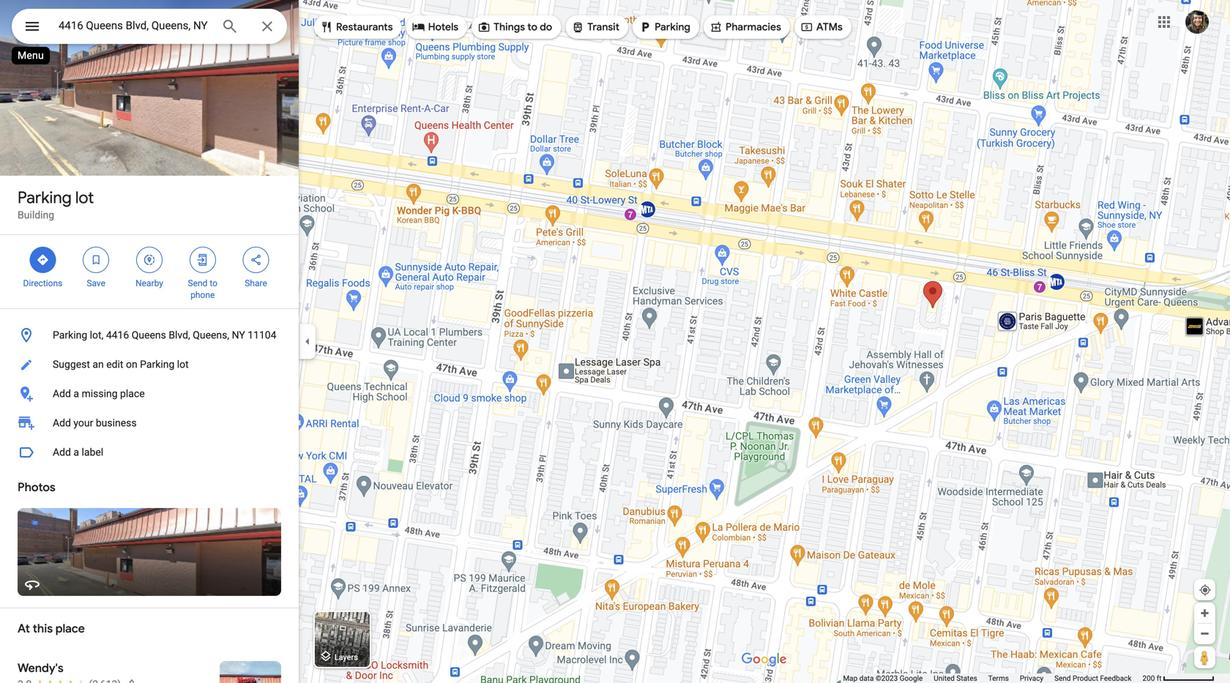 Task type: locate. For each thing, give the bounding box(es) containing it.
0 horizontal spatial lot
[[75, 188, 94, 208]]

1 horizontal spatial lot
[[177, 359, 189, 371]]

suggest an edit on parking lot button
[[0, 350, 299, 379]]

lot
[[75, 188, 94, 208], [177, 359, 189, 371]]

parking
[[655, 21, 691, 34], [18, 188, 72, 208], [53, 329, 87, 341], [140, 359, 175, 371]]

a left label
[[74, 446, 79, 459]]

send product feedback
[[1055, 674, 1132, 683]]

queens
[[132, 329, 166, 341]]

0 vertical spatial add
[[53, 388, 71, 400]]


[[320, 19, 333, 35]]

phone
[[191, 290, 215, 300]]


[[36, 252, 49, 268]]

lot down blvd,
[[177, 359, 189, 371]]

1 vertical spatial lot
[[177, 359, 189, 371]]

3 add from the top
[[53, 446, 71, 459]]

to up phone on the top left
[[210, 278, 218, 289]]

1 a from the top
[[74, 388, 79, 400]]

parking lot, 4416 queens blvd, queens, ny 11104 button
[[0, 321, 299, 350]]


[[572, 19, 585, 35]]

1 vertical spatial add
[[53, 417, 71, 429]]

send left product
[[1055, 674, 1071, 683]]

lot up 
[[75, 188, 94, 208]]

lot,
[[90, 329, 104, 341]]

2 a from the top
[[74, 446, 79, 459]]

1 vertical spatial send
[[1055, 674, 1071, 683]]


[[90, 252, 103, 268]]

 pharmacies
[[710, 19, 782, 35]]

send for send product feedback
[[1055, 674, 1071, 683]]


[[249, 252, 263, 268]]

to
[[528, 21, 538, 34], [210, 278, 218, 289]]

price: inexpensive image
[[129, 679, 135, 683]]

a left "missing"
[[74, 388, 79, 400]]

send up phone on the top left
[[188, 278, 208, 289]]

united states
[[934, 674, 978, 683]]

add inside button
[[53, 388, 71, 400]]

add inside add a label button
[[53, 446, 71, 459]]

suggest
[[53, 359, 90, 371]]

None field
[[59, 17, 210, 34]]

do
[[540, 21, 553, 34]]

1 horizontal spatial to
[[528, 21, 538, 34]]

0 horizontal spatial place
[[56, 622, 85, 637]]

parking inside parking lot building
[[18, 188, 72, 208]]

 restaurants
[[320, 19, 393, 35]]

zoom in image
[[1200, 608, 1211, 619]]

parking right on
[[140, 359, 175, 371]]

3.9 stars 2,613 reviews image
[[18, 678, 121, 683]]

send inside send to phone
[[188, 278, 208, 289]]

200 ft button
[[1143, 674, 1215, 683]]

parking right  at the top right of page
[[655, 21, 691, 34]]

send inside button
[[1055, 674, 1071, 683]]

1 horizontal spatial send
[[1055, 674, 1071, 683]]

united states button
[[934, 674, 978, 683]]

1 vertical spatial to
[[210, 278, 218, 289]]

 transit
[[572, 19, 620, 35]]

label
[[82, 446, 103, 459]]

0 vertical spatial place
[[120, 388, 145, 400]]

0 vertical spatial a
[[74, 388, 79, 400]]

 parking
[[639, 19, 691, 35]]

collapse side panel image
[[300, 334, 316, 350]]

parking up building
[[18, 188, 72, 208]]

lot inside parking lot building
[[75, 188, 94, 208]]

add down "suggest"
[[53, 388, 71, 400]]

save
[[87, 278, 106, 289]]

to left the do
[[528, 21, 538, 34]]

0 vertical spatial send
[[188, 278, 208, 289]]

4416
[[106, 329, 129, 341]]

0 horizontal spatial to
[[210, 278, 218, 289]]

a
[[74, 388, 79, 400], [74, 446, 79, 459]]

directions
[[23, 278, 63, 289]]

1 add from the top
[[53, 388, 71, 400]]

place
[[120, 388, 145, 400], [56, 622, 85, 637]]

2 vertical spatial add
[[53, 446, 71, 459]]


[[196, 252, 209, 268]]

privacy
[[1020, 674, 1044, 683]]

parking inside suggest an edit on parking lot button
[[140, 359, 175, 371]]

privacy button
[[1020, 674, 1044, 683]]

 button
[[12, 9, 53, 47]]

0 vertical spatial to
[[528, 21, 538, 34]]

1 vertical spatial a
[[74, 446, 79, 459]]


[[412, 19, 425, 35]]


[[143, 252, 156, 268]]

layers
[[335, 653, 358, 662]]

ft
[[1157, 674, 1162, 683]]

place down on
[[120, 388, 145, 400]]

add left your
[[53, 417, 71, 429]]

send
[[188, 278, 208, 289], [1055, 674, 1071, 683]]

nearby
[[136, 278, 163, 289]]

0 horizontal spatial send
[[188, 278, 208, 289]]

wendy's
[[18, 661, 63, 676]]

an
[[93, 359, 104, 371]]

parking lot, 4416 queens blvd, queens, ny 11104
[[53, 329, 277, 341]]

footer
[[843, 674, 1143, 683]]

things
[[494, 21, 525, 34]]

data
[[860, 674, 874, 683]]

place inside button
[[120, 388, 145, 400]]

 atms
[[801, 19, 843, 35]]

0 vertical spatial lot
[[75, 188, 94, 208]]

google maps element
[[0, 0, 1231, 683]]

google account: giulia masi  
(giulia.masi@adept.ai) image
[[1186, 10, 1209, 34]]

footer containing map data ©2023 google
[[843, 674, 1143, 683]]

add left label
[[53, 446, 71, 459]]

actions for parking lot region
[[0, 235, 299, 308]]

add a label button
[[0, 438, 299, 467]]

1 horizontal spatial place
[[120, 388, 145, 400]]

add inside add your business link
[[53, 417, 71, 429]]

 search field
[[12, 9, 287, 47]]

missing
[[82, 388, 118, 400]]

add
[[53, 388, 71, 400], [53, 417, 71, 429], [53, 446, 71, 459]]

terms
[[989, 674, 1009, 683]]

2 add from the top
[[53, 417, 71, 429]]

add for add a label
[[53, 446, 71, 459]]

parking left 'lot,'
[[53, 329, 87, 341]]

to inside send to phone
[[210, 278, 218, 289]]

 hotels
[[412, 19, 459, 35]]

11104
[[248, 329, 277, 341]]

place right this
[[56, 622, 85, 637]]



Task type: vqa. For each thing, say whether or not it's contained in the screenshot.
518 inside 518 w 75th st building
no



Task type: describe. For each thing, give the bounding box(es) containing it.

[[23, 16, 41, 37]]

none field inside 4416 queens blvd, queens, ny 11104 field
[[59, 17, 210, 34]]

200 ft
[[1143, 674, 1162, 683]]

google
[[900, 674, 923, 683]]

add your business link
[[0, 409, 299, 438]]

share
[[245, 278, 267, 289]]

this
[[33, 622, 53, 637]]

to inside  things to do
[[528, 21, 538, 34]]

photos
[[18, 480, 55, 495]]

lot inside button
[[177, 359, 189, 371]]


[[801, 19, 814, 35]]

restaurants
[[336, 21, 393, 34]]

parking lot building
[[18, 188, 94, 221]]

add your business
[[53, 417, 137, 429]]

on
[[126, 359, 137, 371]]

1 vertical spatial place
[[56, 622, 85, 637]]

map
[[843, 674, 858, 683]]

at this place
[[18, 622, 85, 637]]

blvd,
[[169, 329, 190, 341]]


[[478, 19, 491, 35]]

parking lot main content
[[0, 0, 299, 683]]

united
[[934, 674, 955, 683]]

building
[[18, 209, 54, 221]]

send for send to phone
[[188, 278, 208, 289]]

parking inside parking lot, 4416 queens blvd, queens, ny 11104 "button"
[[53, 329, 87, 341]]

pharmacies
[[726, 21, 782, 34]]

 things to do
[[478, 19, 553, 35]]

suggest an edit on parking lot
[[53, 359, 189, 371]]

wendy's link
[[0, 650, 299, 683]]

add a label
[[53, 446, 103, 459]]

200
[[1143, 674, 1155, 683]]

edit
[[106, 359, 123, 371]]

add for add a missing place
[[53, 388, 71, 400]]

product
[[1073, 674, 1099, 683]]

atms
[[817, 21, 843, 34]]

add a missing place
[[53, 388, 145, 400]]

states
[[957, 674, 978, 683]]

hotels
[[428, 21, 459, 34]]

at
[[18, 622, 30, 637]]

parking inside  parking
[[655, 21, 691, 34]]

queens,
[[193, 329, 229, 341]]

your
[[74, 417, 93, 429]]

a for label
[[74, 446, 79, 459]]

feedback
[[1101, 674, 1132, 683]]

business
[[96, 417, 137, 429]]

add for add your business
[[53, 417, 71, 429]]

terms button
[[989, 674, 1009, 683]]

a for missing
[[74, 388, 79, 400]]

map data ©2023 google
[[843, 674, 923, 683]]


[[639, 19, 652, 35]]

add a missing place button
[[0, 379, 299, 409]]

show your location image
[[1199, 584, 1212, 597]]

transit
[[588, 21, 620, 34]]

footer inside google maps element
[[843, 674, 1143, 683]]

ny
[[232, 329, 245, 341]]

show street view coverage image
[[1195, 647, 1216, 669]]

zoom out image
[[1200, 629, 1211, 640]]

4416 Queens Blvd, Queens, NY 11104 field
[[12, 9, 287, 44]]

send to phone
[[188, 278, 218, 300]]

©2023
[[876, 674, 898, 683]]

send product feedback button
[[1055, 674, 1132, 683]]


[[710, 19, 723, 35]]



